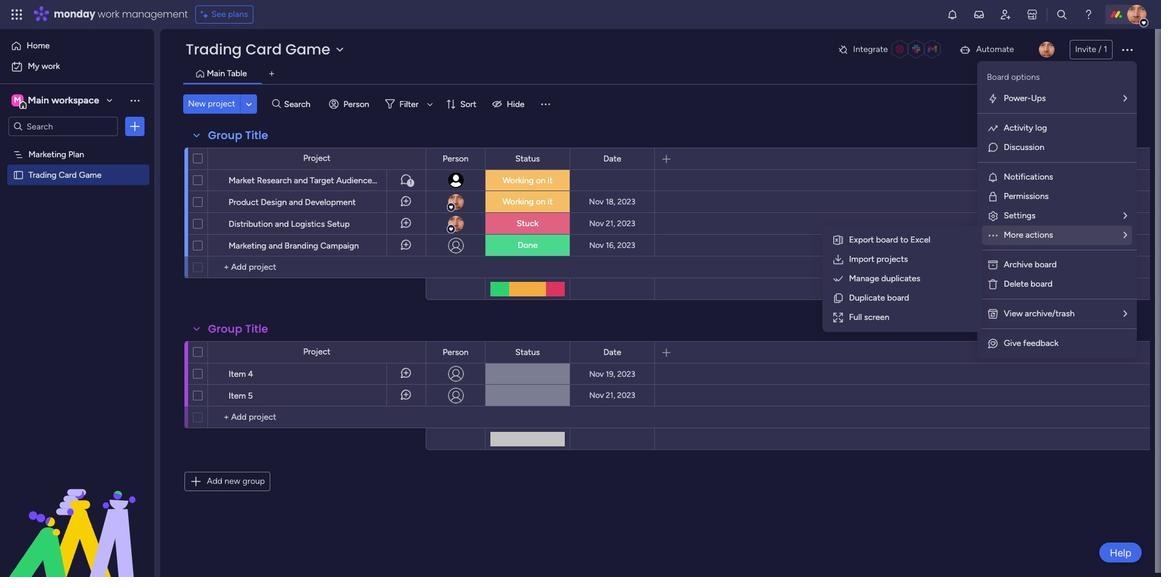 Task type: vqa. For each thing, say whether or not it's contained in the screenshot.
Status field related to first the Person "field" from the bottom of the page
yes



Task type: describe. For each thing, give the bounding box(es) containing it.
it for product design and development
[[548, 197, 553, 207]]

more
[[1005, 230, 1024, 240]]

group
[[243, 476, 265, 487]]

person button
[[324, 94, 377, 114]]

trading card game button
[[183, 39, 350, 59]]

management
[[122, 7, 188, 21]]

delete
[[1005, 279, 1029, 289]]

market
[[229, 176, 255, 186]]

group title for group title field associated with 2nd person field from the top
[[208, 321, 268, 336]]

my work
[[28, 61, 60, 71]]

my work option
[[7, 57, 147, 76]]

arrow down image
[[423, 97, 438, 111]]

angle down image
[[246, 100, 252, 109]]

nov for marketing and branding campaign
[[590, 241, 604, 250]]

1 person field from the top
[[440, 152, 472, 166]]

view
[[1005, 309, 1024, 319]]

help button
[[1100, 543, 1143, 563]]

invite
[[1076, 44, 1097, 54]]

home
[[27, 41, 50, 51]]

list arrow image for power-ups
[[1124, 94, 1128, 103]]

and right design
[[289, 197, 303, 208]]

person inside popup button
[[344, 99, 370, 109]]

lottie animation image
[[0, 455, 154, 577]]

1 vertical spatial trading card game
[[28, 169, 102, 180]]

delete board
[[1005, 279, 1053, 289]]

import projects
[[850, 254, 909, 264]]

2023 for product design and development
[[618, 197, 636, 206]]

see plans button
[[195, 5, 254, 24]]

table
[[227, 68, 247, 79]]

1 date from the top
[[604, 153, 622, 164]]

manage duplicates
[[850, 274, 921, 284]]

help image
[[1083, 8, 1095, 21]]

design
[[261, 197, 287, 208]]

1 vertical spatial card
[[59, 169, 77, 180]]

view archive/trash image
[[988, 308, 1000, 320]]

see
[[212, 9, 226, 19]]

actions
[[1026, 230, 1054, 240]]

group title for group title field for 1st person field
[[208, 128, 268, 143]]

status for 1st person field's status field
[[516, 153, 540, 164]]

1 horizontal spatial 1
[[1105, 44, 1108, 54]]

workspace
[[51, 94, 99, 106]]

plan
[[68, 149, 84, 159]]

2 21, from the top
[[606, 391, 616, 400]]

discussion
[[1005, 142, 1045, 153]]

1 vertical spatial person
[[443, 153, 469, 164]]

Search field
[[281, 96, 318, 113]]

v2 search image
[[272, 97, 281, 111]]

/
[[1099, 44, 1102, 54]]

sort
[[461, 99, 477, 109]]

board for archive
[[1035, 260, 1058, 270]]

monday marketplace image
[[1027, 8, 1039, 21]]

list arrow image
[[1124, 212, 1128, 220]]

analysis
[[374, 176, 405, 186]]

filter
[[400, 99, 419, 109]]

date field for 1st person field
[[601, 152, 625, 166]]

feedback
[[1024, 338, 1059, 349]]

marketing for marketing plan
[[28, 149, 66, 159]]

marketing and branding campaign
[[229, 241, 359, 251]]

import projects image
[[833, 254, 845, 266]]

distribution
[[229, 219, 273, 229]]

options image
[[129, 120, 141, 133]]

development
[[305, 197, 356, 208]]

2 2023 from the top
[[618, 219, 636, 228]]

list arrow image for view archive/trash
[[1124, 310, 1128, 318]]

options
[[1012, 72, 1041, 82]]

1 vertical spatial trading
[[28, 169, 57, 180]]

target
[[310, 176, 334, 186]]

main workspace
[[28, 94, 99, 106]]

2 group from the top
[[208, 321, 242, 336]]

nov for product design and development
[[589, 197, 604, 206]]

activity
[[1005, 123, 1034, 133]]

branding
[[285, 241, 319, 251]]

export
[[850, 235, 875, 245]]

and left target
[[294, 176, 308, 186]]

1 nov 21, 2023 from the top
[[590, 219, 636, 228]]

project for group title field associated with 2nd person field from the top
[[303, 347, 331, 357]]

project
[[208, 99, 235, 109]]

duplicate board image
[[833, 292, 845, 304]]

stuck
[[517, 218, 539, 229]]

new project button
[[183, 94, 240, 114]]

4
[[248, 369, 253, 379]]

on for market research and target audience analysis
[[536, 175, 546, 185]]

manage duplicates image
[[833, 273, 845, 285]]

options image
[[1121, 42, 1135, 57]]

setup
[[327, 219, 350, 229]]

research
[[257, 176, 292, 186]]

delete board image
[[988, 278, 1000, 290]]

ups
[[1032, 93, 1047, 103]]

hide button
[[488, 94, 532, 114]]

menu containing board options
[[978, 61, 1138, 358]]

logistics
[[291, 219, 325, 229]]

main table button
[[204, 67, 250, 80]]

18,
[[606, 197, 616, 206]]

nov for item 4
[[590, 369, 604, 379]]

board for duplicate
[[888, 293, 910, 303]]

item 5
[[229, 391, 253, 401]]

0 vertical spatial trading
[[186, 39, 242, 59]]

workspace image
[[11, 94, 24, 107]]

main table
[[207, 68, 247, 79]]

full screen image
[[833, 312, 845, 324]]

permissions
[[1005, 191, 1050, 202]]

market research and target audience analysis
[[229, 176, 405, 186]]

group title field for 2nd person field from the top
[[205, 321, 271, 337]]

automate
[[977, 44, 1015, 54]]

excel
[[911, 235, 931, 245]]

see plans
[[212, 9, 248, 19]]

0 horizontal spatial notifications image
[[947, 8, 959, 21]]

working for product design and development
[[503, 197, 534, 207]]

2 date from the top
[[604, 347, 622, 357]]

m
[[14, 95, 21, 105]]

full
[[850, 312, 863, 323]]

0 vertical spatial game
[[286, 39, 331, 59]]

audience
[[336, 176, 372, 186]]

project for group title field for 1st person field
[[303, 153, 331, 163]]

product
[[229, 197, 259, 208]]

settings
[[1005, 211, 1036, 221]]

5 2023 from the top
[[618, 391, 636, 400]]

projects
[[877, 254, 909, 264]]

marketing for marketing and branding campaign
[[229, 241, 267, 251]]

james peterson image
[[1128, 5, 1147, 24]]

2023 for marketing and branding campaign
[[618, 241, 636, 250]]

1 vertical spatial game
[[79, 169, 102, 180]]



Task type: locate. For each thing, give the bounding box(es) containing it.
give
[[1005, 338, 1022, 349]]

1 vertical spatial 21,
[[606, 391, 616, 400]]

4 nov from the top
[[590, 369, 604, 379]]

item for item 5
[[229, 391, 246, 401]]

public board image
[[13, 169, 24, 180]]

export board to excel image
[[833, 234, 845, 246]]

nov 18, 2023
[[589, 197, 636, 206]]

main for main table
[[207, 68, 225, 79]]

board up delete board
[[1035, 260, 1058, 270]]

trading card game up add view image at the top left of the page
[[186, 39, 331, 59]]

nov down nov 18, 2023
[[590, 219, 604, 228]]

trading up main table
[[186, 39, 242, 59]]

1 status field from the top
[[513, 152, 543, 166]]

+ Add project text field
[[214, 260, 421, 275], [214, 410, 421, 425]]

tab inside main table tab list
[[262, 64, 282, 84]]

1 vertical spatial + add project text field
[[214, 410, 421, 425]]

1 right "/"
[[1105, 44, 1108, 54]]

1 working on it from the top
[[503, 175, 553, 185]]

archive board image
[[988, 259, 1000, 271]]

1 on from the top
[[536, 175, 546, 185]]

import
[[850, 254, 875, 264]]

invite members image
[[1000, 8, 1012, 21]]

title down angle down image
[[245, 128, 268, 143]]

integrate button
[[833, 37, 950, 62]]

group title
[[208, 128, 268, 143], [208, 321, 268, 336]]

0 vertical spatial trading card game
[[186, 39, 331, 59]]

on
[[536, 175, 546, 185], [536, 197, 546, 207]]

power ups image
[[988, 93, 1000, 105]]

0 vertical spatial marketing
[[28, 149, 66, 159]]

1 vertical spatial status
[[516, 347, 540, 357]]

2 group title field from the top
[[205, 321, 271, 337]]

1 list arrow image from the top
[[1124, 94, 1128, 103]]

2 on from the top
[[536, 197, 546, 207]]

collapse image
[[1126, 99, 1135, 109]]

1 vertical spatial project
[[303, 347, 331, 357]]

19,
[[606, 369, 616, 379]]

1 it from the top
[[548, 175, 553, 185]]

1 vertical spatial title
[[245, 321, 268, 336]]

filter button
[[380, 94, 438, 114]]

my
[[28, 61, 39, 71]]

add new group
[[207, 476, 265, 487]]

more actions image
[[988, 229, 1000, 241]]

1 vertical spatial date field
[[601, 346, 625, 359]]

new project
[[188, 99, 235, 109]]

card
[[246, 39, 282, 59], [59, 169, 77, 180]]

0 vertical spatial work
[[98, 7, 120, 21]]

nov down nov 19, 2023
[[590, 391, 604, 400]]

1 group title from the top
[[208, 128, 268, 143]]

working for market research and target audience analysis
[[503, 175, 534, 185]]

1 vertical spatial it
[[548, 197, 553, 207]]

give feedback image
[[988, 338, 1000, 350]]

status for status field corresponding to 2nd person field from the top
[[516, 347, 540, 357]]

0 vertical spatial title
[[245, 128, 268, 143]]

and down distribution and logistics setup
[[269, 241, 283, 251]]

main inside workspace selection element
[[28, 94, 49, 106]]

item left '4'
[[229, 369, 246, 379]]

notifications image
[[947, 8, 959, 21], [988, 171, 1000, 183]]

1 nov from the top
[[589, 197, 604, 206]]

main inside button
[[207, 68, 225, 79]]

0 vertical spatial 21,
[[606, 219, 616, 228]]

date field for 2nd person field from the top
[[601, 346, 625, 359]]

permissions image
[[988, 191, 1000, 203]]

2 nov from the top
[[590, 219, 604, 228]]

0 horizontal spatial trading
[[28, 169, 57, 180]]

board down archive board
[[1031, 279, 1053, 289]]

status
[[516, 153, 540, 164], [516, 347, 540, 357]]

0 vertical spatial group title field
[[205, 128, 271, 143]]

2023 right 16,
[[618, 241, 636, 250]]

0 vertical spatial group title
[[208, 128, 268, 143]]

date up nov 18, 2023
[[604, 153, 622, 164]]

board for export
[[877, 235, 899, 245]]

2 project from the top
[[303, 347, 331, 357]]

duplicate board
[[850, 293, 910, 303]]

1 vertical spatial date
[[604, 347, 622, 357]]

0 vertical spatial working
[[503, 175, 534, 185]]

2 status from the top
[[516, 347, 540, 357]]

2 person field from the top
[[440, 346, 472, 359]]

5 nov from the top
[[590, 391, 604, 400]]

james peterson image
[[1040, 42, 1055, 57]]

0 vertical spatial list arrow image
[[1124, 94, 1128, 103]]

2 list arrow image from the top
[[1124, 231, 1128, 240]]

0 vertical spatial it
[[548, 175, 553, 185]]

1 vertical spatial group title
[[208, 321, 268, 336]]

game down plan
[[79, 169, 102, 180]]

0 vertical spatial on
[[536, 175, 546, 185]]

trading
[[186, 39, 242, 59], [28, 169, 57, 180]]

full screen
[[850, 312, 890, 323]]

2 working from the top
[[503, 197, 534, 207]]

3 list arrow image from the top
[[1124, 310, 1128, 318]]

archive
[[1005, 260, 1033, 270]]

work for my
[[42, 61, 60, 71]]

1 vertical spatial status field
[[513, 346, 543, 359]]

title
[[245, 128, 268, 143], [245, 321, 268, 336]]

board
[[877, 235, 899, 245], [1035, 260, 1058, 270], [1031, 279, 1053, 289], [888, 293, 910, 303]]

group down project
[[208, 128, 242, 143]]

help
[[1111, 547, 1132, 559]]

1 vertical spatial marketing
[[229, 241, 267, 251]]

project
[[303, 153, 331, 163], [303, 347, 331, 357]]

give feedback
[[1005, 338, 1059, 349]]

2 it from the top
[[548, 197, 553, 207]]

invite / 1
[[1076, 44, 1108, 54]]

item
[[229, 369, 246, 379], [229, 391, 246, 401]]

0 vertical spatial date
[[604, 153, 622, 164]]

group up "item 4"
[[208, 321, 242, 336]]

new
[[225, 476, 241, 487]]

workspace selection element
[[11, 93, 101, 109]]

select product image
[[11, 8, 23, 21]]

0 vertical spatial card
[[246, 39, 282, 59]]

group title up "item 4"
[[208, 321, 268, 336]]

list box
[[0, 141, 154, 348]]

Group Title field
[[205, 128, 271, 143], [205, 321, 271, 337]]

marketing plan
[[28, 149, 84, 159]]

and
[[294, 176, 308, 186], [289, 197, 303, 208], [275, 219, 289, 229], [269, 241, 283, 251]]

date field up nov 18, 2023
[[601, 152, 625, 166]]

nov left 16,
[[590, 241, 604, 250]]

new
[[188, 99, 206, 109]]

2 date field from the top
[[601, 346, 625, 359]]

game up search field
[[286, 39, 331, 59]]

nov 21, 2023 down nov 19, 2023
[[590, 391, 636, 400]]

2023 up "nov 16, 2023"
[[618, 219, 636, 228]]

archive board
[[1005, 260, 1058, 270]]

nov 21, 2023 up "nov 16, 2023"
[[590, 219, 636, 228]]

0 vertical spatial item
[[229, 369, 246, 379]]

1 2023 from the top
[[618, 197, 636, 206]]

0 vertical spatial person field
[[440, 152, 472, 166]]

work right my
[[42, 61, 60, 71]]

plans
[[228, 9, 248, 19]]

date up nov 19, 2023
[[604, 347, 622, 357]]

group title field down angle down image
[[205, 128, 271, 143]]

status field for 1st person field
[[513, 152, 543, 166]]

2 group title from the top
[[208, 321, 268, 336]]

1 group title field from the top
[[205, 128, 271, 143]]

board
[[988, 72, 1010, 82]]

main left table
[[207, 68, 225, 79]]

my work link
[[7, 57, 147, 76]]

1 group from the top
[[208, 128, 242, 143]]

work for monday
[[98, 7, 120, 21]]

0 vertical spatial + add project text field
[[214, 260, 421, 275]]

group title field for 1st person field
[[205, 128, 271, 143]]

1 vertical spatial on
[[536, 197, 546, 207]]

Search in workspace field
[[25, 120, 101, 133]]

search everything image
[[1057, 8, 1069, 21]]

1 21, from the top
[[606, 219, 616, 228]]

1 working from the top
[[503, 175, 534, 185]]

1 vertical spatial group title field
[[205, 321, 271, 337]]

0 vertical spatial status
[[516, 153, 540, 164]]

trading card game
[[186, 39, 331, 59], [28, 169, 102, 180]]

0 vertical spatial notifications image
[[947, 8, 959, 21]]

nov 16, 2023
[[590, 241, 636, 250]]

monday work management
[[54, 7, 188, 21]]

1 vertical spatial notifications image
[[988, 171, 1000, 183]]

export board to excel
[[850, 235, 931, 245]]

status field for 2nd person field from the top
[[513, 346, 543, 359]]

16,
[[606, 241, 616, 250]]

0 horizontal spatial main
[[28, 94, 49, 106]]

add new group button
[[185, 472, 271, 491]]

1 vertical spatial nov 21, 2023
[[590, 391, 636, 400]]

card up add view image at the top left of the page
[[246, 39, 282, 59]]

0 vertical spatial status field
[[513, 152, 543, 166]]

1 project from the top
[[303, 153, 331, 163]]

1 status from the top
[[516, 153, 540, 164]]

0 horizontal spatial work
[[42, 61, 60, 71]]

item 4
[[229, 369, 253, 379]]

working on it for product design and development
[[503, 197, 553, 207]]

menu image
[[540, 98, 552, 110]]

0 vertical spatial project
[[303, 153, 331, 163]]

0 vertical spatial person
[[344, 99, 370, 109]]

1 item from the top
[[229, 369, 246, 379]]

board for delete
[[1031, 279, 1053, 289]]

trading card game down the marketing plan
[[28, 169, 102, 180]]

2 vertical spatial list arrow image
[[1124, 310, 1128, 318]]

1 vertical spatial 1
[[410, 179, 412, 186]]

automate button
[[955, 40, 1020, 59]]

nov left 19,
[[590, 369, 604, 379]]

1 vertical spatial list arrow image
[[1124, 231, 1128, 240]]

3 2023 from the top
[[618, 241, 636, 250]]

main table tab list
[[183, 64, 1138, 84]]

integrate
[[854, 44, 889, 54]]

2023 down nov 19, 2023
[[618, 391, 636, 400]]

discussion image
[[988, 142, 1000, 154]]

2 item from the top
[[229, 391, 246, 401]]

2023 for item 4
[[618, 369, 636, 379]]

0 horizontal spatial trading card game
[[28, 169, 102, 180]]

Person field
[[440, 152, 472, 166], [440, 346, 472, 359]]

2 status field from the top
[[513, 346, 543, 359]]

on for product design and development
[[536, 197, 546, 207]]

work right monday
[[98, 7, 120, 21]]

notifications
[[1005, 172, 1054, 182]]

0 horizontal spatial card
[[59, 169, 77, 180]]

tab
[[262, 64, 282, 84]]

working on it for market research and target audience analysis
[[503, 175, 553, 185]]

2 vertical spatial person
[[443, 347, 469, 357]]

group title down angle down image
[[208, 128, 268, 143]]

nov 19, 2023
[[590, 369, 636, 379]]

marketing left plan
[[28, 149, 66, 159]]

title up '4'
[[245, 321, 268, 336]]

1 button
[[387, 169, 426, 191]]

campaign
[[321, 241, 359, 251]]

1 vertical spatial work
[[42, 61, 60, 71]]

more actions
[[1005, 230, 1054, 240]]

marketing down distribution
[[229, 241, 267, 251]]

Status field
[[513, 152, 543, 166], [513, 346, 543, 359]]

list arrow image for more actions
[[1124, 231, 1128, 240]]

nov left 18,
[[589, 197, 604, 206]]

board down duplicates
[[888, 293, 910, 303]]

product design and development
[[229, 197, 356, 208]]

main right workspace image
[[28, 94, 49, 106]]

notifications image up the permissions icon
[[988, 171, 1000, 183]]

1 vertical spatial working on it
[[503, 197, 553, 207]]

archive/trash
[[1026, 309, 1075, 319]]

view archive/trash
[[1005, 309, 1075, 319]]

duplicate
[[850, 293, 886, 303]]

21, up 16,
[[606, 219, 616, 228]]

1 horizontal spatial card
[[246, 39, 282, 59]]

1 + add project text field from the top
[[214, 260, 421, 275]]

board left the to
[[877, 235, 899, 245]]

lottie animation element
[[0, 455, 154, 577]]

0 horizontal spatial 1
[[410, 179, 412, 186]]

monday
[[54, 7, 95, 21]]

21, down 19,
[[606, 391, 616, 400]]

working on it
[[503, 175, 553, 185], [503, 197, 553, 207]]

item left 5
[[229, 391, 246, 401]]

log
[[1036, 123, 1048, 133]]

group title field up "item 4"
[[205, 321, 271, 337]]

1 vertical spatial working
[[503, 197, 534, 207]]

0 vertical spatial date field
[[601, 152, 625, 166]]

0 vertical spatial nov 21, 2023
[[590, 219, 636, 228]]

1 vertical spatial item
[[229, 391, 246, 401]]

card down plan
[[59, 169, 77, 180]]

power-ups
[[1005, 93, 1047, 103]]

menu
[[978, 61, 1138, 358]]

1 vertical spatial person field
[[440, 346, 472, 359]]

1 right analysis
[[410, 179, 412, 186]]

0 vertical spatial main
[[207, 68, 225, 79]]

work inside option
[[42, 61, 60, 71]]

trading right public board image
[[28, 169, 57, 180]]

1 horizontal spatial trading card game
[[186, 39, 331, 59]]

manage
[[850, 274, 880, 284]]

add
[[207, 476, 223, 487]]

distribution and logistics setup
[[229, 219, 350, 229]]

2 + add project text field from the top
[[214, 410, 421, 425]]

1 horizontal spatial marketing
[[229, 241, 267, 251]]

0 horizontal spatial marketing
[[28, 149, 66, 159]]

1 title from the top
[[245, 128, 268, 143]]

item for item 4
[[229, 369, 246, 379]]

0 horizontal spatial game
[[79, 169, 102, 180]]

it for market research and target audience analysis
[[548, 175, 553, 185]]

date field up nov 19, 2023
[[601, 346, 625, 359]]

1 horizontal spatial trading
[[186, 39, 242, 59]]

2023 right 19,
[[618, 369, 636, 379]]

main for main workspace
[[28, 94, 49, 106]]

0 vertical spatial group
[[208, 128, 242, 143]]

option
[[0, 143, 154, 146]]

1 horizontal spatial main
[[207, 68, 225, 79]]

0 vertical spatial 1
[[1105, 44, 1108, 54]]

2023 right 18,
[[618, 197, 636, 206]]

0 vertical spatial working on it
[[503, 175, 553, 185]]

1 vertical spatial group
[[208, 321, 242, 336]]

activity log image
[[988, 122, 1000, 134]]

it
[[548, 175, 553, 185], [548, 197, 553, 207]]

1 horizontal spatial notifications image
[[988, 171, 1000, 183]]

screen
[[865, 312, 890, 323]]

2 working on it from the top
[[503, 197, 553, 207]]

working
[[503, 175, 534, 185], [503, 197, 534, 207]]

1 horizontal spatial game
[[286, 39, 331, 59]]

workspace options image
[[129, 94, 141, 106]]

notifications image left update feed icon
[[947, 8, 959, 21]]

duplicates
[[882, 274, 921, 284]]

2 title from the top
[[245, 321, 268, 336]]

hide
[[507, 99, 525, 109]]

2 nov 21, 2023 from the top
[[590, 391, 636, 400]]

list arrow image
[[1124, 94, 1128, 103], [1124, 231, 1128, 240], [1124, 310, 1128, 318]]

1 vertical spatial main
[[28, 94, 49, 106]]

and down design
[[275, 219, 289, 229]]

add view image
[[270, 69, 274, 78]]

home option
[[7, 36, 147, 56]]

4 2023 from the top
[[618, 369, 636, 379]]

done
[[518, 240, 538, 251]]

1 horizontal spatial work
[[98, 7, 120, 21]]

1 date field from the top
[[601, 152, 625, 166]]

3 nov from the top
[[590, 241, 604, 250]]

list box containing marketing plan
[[0, 141, 154, 348]]

5
[[248, 391, 253, 401]]

Date field
[[601, 152, 625, 166], [601, 346, 625, 359]]

invite / 1 button
[[1071, 40, 1114, 59]]

update feed image
[[974, 8, 986, 21]]

main
[[207, 68, 225, 79], [28, 94, 49, 106]]

settings image
[[988, 210, 1000, 222]]



